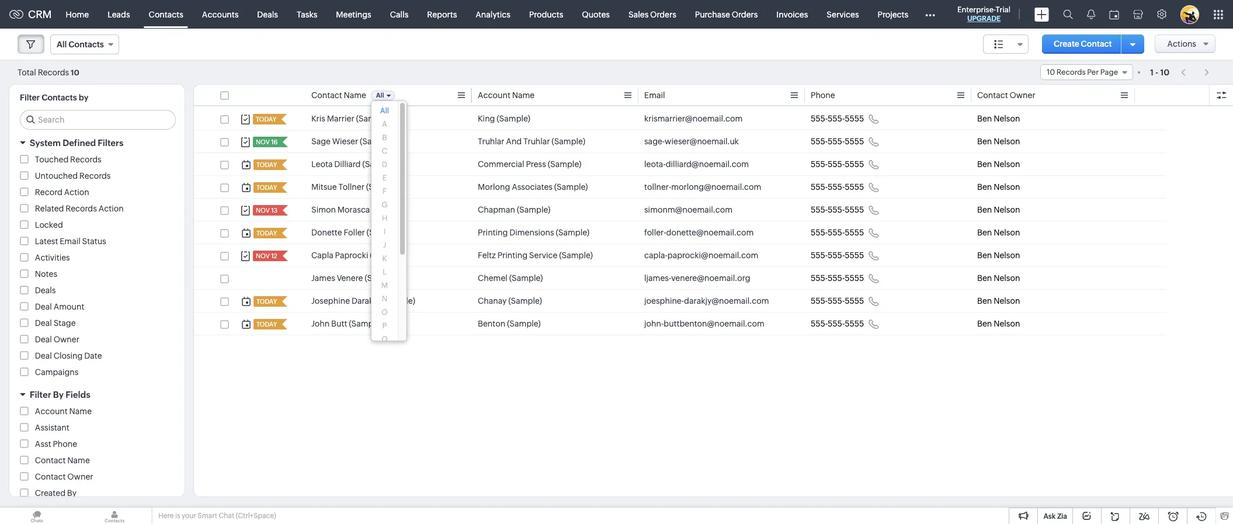 Task type: vqa. For each thing, say whether or not it's contained in the screenshot.
This
no



Task type: describe. For each thing, give the bounding box(es) containing it.
ben nelson for darakjy@noemail.com
[[978, 296, 1021, 306]]

amount
[[54, 302, 84, 312]]

b
[[382, 133, 387, 142]]

benton (sample)
[[478, 319, 541, 328]]

10 Records Per Page field
[[1041, 64, 1134, 80]]

sales orders link
[[620, 0, 686, 28]]

simon morasca (sample)
[[312, 205, 406, 215]]

(sample) up b
[[356, 114, 390, 123]]

purchase orders
[[695, 10, 758, 19]]

total
[[18, 68, 36, 77]]

ben nelson for morlong@noemail.com
[[978, 182, 1021, 192]]

signals element
[[1081, 0, 1103, 29]]

1 horizontal spatial contact name
[[312, 91, 366, 100]]

truhlar and truhlar (sample) link
[[478, 136, 586, 147]]

records for 10
[[1057, 68, 1086, 77]]

today link for mitsue
[[254, 182, 278, 193]]

system defined filters
[[30, 138, 124, 148]]

(sample) up c
[[360, 137, 394, 146]]

morasca
[[338, 205, 370, 215]]

1 vertical spatial email
[[60, 237, 81, 246]]

tollner-morlong@noemail.com link
[[645, 181, 762, 193]]

josephine
[[312, 296, 350, 306]]

0 horizontal spatial contact owner
[[35, 472, 93, 482]]

benton
[[478, 319, 506, 328]]

products link
[[520, 0, 573, 28]]

profile element
[[1174, 0, 1207, 28]]

home
[[66, 10, 89, 19]]

1 horizontal spatial account name
[[478, 91, 535, 100]]

create contact
[[1054, 39, 1113, 49]]

ben for paprocki@noemail.com
[[978, 251, 993, 260]]

-
[[1156, 68, 1159, 77]]

calls link
[[381, 0, 418, 28]]

(sample) down f at the left top
[[372, 205, 406, 215]]

1 horizontal spatial account
[[478, 91, 511, 100]]

name up kris marrier (sample)
[[344, 91, 366, 100]]

capla-
[[645, 251, 668, 260]]

defined
[[63, 138, 96, 148]]

king (sample) link
[[478, 113, 531, 124]]

date
[[84, 351, 102, 361]]

(sample) inside 'link'
[[509, 274, 543, 283]]

d
[[382, 160, 388, 169]]

ben nelson for wieser@noemail.uk
[[978, 137, 1021, 146]]

by for created
[[67, 489, 77, 498]]

assistant
[[35, 423, 69, 433]]

1 vertical spatial account name
[[35, 407, 92, 416]]

capla paprocki (sample) link
[[312, 250, 404, 261]]

sales
[[629, 10, 649, 19]]

system
[[30, 138, 61, 148]]

simonm@noemail.com
[[645, 205, 733, 215]]

leads
[[108, 10, 130, 19]]

contacts for filter contacts by
[[42, 93, 77, 102]]

Other Modules field
[[918, 5, 943, 24]]

1 ben from the top
[[978, 114, 993, 123]]

mitsue tollner (sample) link
[[312, 181, 400, 193]]

k
[[383, 254, 387, 263]]

morlong associates (sample)
[[478, 182, 588, 192]]

(sample) down j on the top left
[[370, 251, 404, 260]]

associates
[[512, 182, 553, 192]]

josephine darakjy (sample) link
[[312, 295, 415, 307]]

h
[[382, 214, 388, 223]]

(sample) up g
[[366, 182, 400, 192]]

555-555-5555 for wieser@noemail.uk
[[811, 137, 865, 146]]

products
[[529, 10, 564, 19]]

search image
[[1064, 9, 1074, 19]]

1 nelson from the top
[[994, 114, 1021, 123]]

(sample) down k at the left of the page
[[365, 274, 399, 283]]

latest email status
[[35, 237, 106, 246]]

5 nelson from the top
[[994, 205, 1021, 215]]

orders for sales orders
[[651, 10, 677, 19]]

name down fields
[[69, 407, 92, 416]]

filters
[[98, 138, 124, 148]]

0 vertical spatial email
[[645, 91, 665, 100]]

a
[[382, 120, 387, 129]]

morlong@noemail.com
[[672, 182, 762, 192]]

n
[[382, 295, 388, 303]]

5555 for venere@noemail.org
[[845, 274, 865, 283]]

5555 for wieser@noemail.uk
[[845, 137, 865, 146]]

feltz printing service (sample) link
[[478, 250, 593, 261]]

1 horizontal spatial phone
[[811, 91, 836, 100]]

feltz printing service (sample)
[[478, 251, 593, 260]]

1 vertical spatial deals
[[35, 286, 56, 295]]

meetings
[[336, 10, 372, 19]]

crm
[[28, 8, 52, 20]]

records for related
[[66, 204, 97, 213]]

nov for capla
[[256, 252, 270, 260]]

untouched
[[35, 171, 78, 181]]

today link for john
[[254, 319, 278, 330]]

orders for purchase orders
[[732, 10, 758, 19]]

contact down 'asst phone'
[[35, 456, 66, 465]]

q
[[382, 335, 388, 344]]

10 inside field
[[1047, 68, 1056, 77]]

555-555-5555 for buttbenton@noemail.com
[[811, 319, 865, 328]]

enterprise-
[[958, 5, 996, 14]]

1 vertical spatial account
[[35, 407, 68, 416]]

calls
[[390, 10, 409, 19]]

today for josephine darakjy (sample)
[[257, 298, 277, 305]]

create contact button
[[1043, 34, 1124, 54]]

today for leota dilliard (sample)
[[257, 161, 277, 168]]

nelson for buttbenton@noemail.com
[[994, 319, 1021, 328]]

venere@noemail.org
[[672, 274, 751, 283]]

(sample) up o
[[382, 296, 415, 306]]

john-buttbenton@noemail.com link
[[645, 318, 765, 330]]

sage wieser (sample) link
[[312, 136, 394, 147]]

l
[[383, 268, 387, 276]]

touched
[[35, 155, 69, 164]]

quotes
[[582, 10, 610, 19]]

filter for filter contacts by
[[20, 93, 40, 102]]

ben nelson for dilliard@noemail.com
[[978, 160, 1021, 169]]

foller-donette@noemail.com link
[[645, 227, 754, 238]]

wieser@noemail.uk
[[665, 137, 739, 146]]

row group containing kris marrier (sample)
[[194, 108, 1167, 335]]

joesphine-darakjy@noemail.com link
[[645, 295, 769, 307]]

capla-paprocki@noemail.com
[[645, 251, 759, 260]]

name up king (sample) link
[[512, 91, 535, 100]]

created by
[[35, 489, 77, 498]]

ben for morlong@noemail.com
[[978, 182, 993, 192]]

0 vertical spatial owner
[[1010, 91, 1036, 100]]

555-555-5555 for morlong@noemail.com
[[811, 182, 865, 192]]

5 555-555-5555 from the top
[[811, 205, 865, 215]]

nelson for donette@noemail.com
[[994, 228, 1021, 237]]

commercial
[[478, 160, 525, 169]]

create menu image
[[1035, 7, 1050, 21]]

services link
[[818, 0, 869, 28]]

benton (sample) link
[[478, 318, 541, 330]]

(sample) right press
[[548, 160, 582, 169]]

ljames-
[[645, 274, 672, 283]]

j
[[383, 241, 386, 250]]

contact up kris
[[312, 91, 342, 100]]

all for all
[[376, 92, 384, 99]]

analytics
[[476, 10, 511, 19]]

krismarrier@noemail.com
[[645, 114, 743, 123]]

ben for darakjy@noemail.com
[[978, 296, 993, 306]]

kris
[[312, 114, 326, 123]]

5555 for morlong@noemail.com
[[845, 182, 865, 192]]

deal for deal owner
[[35, 335, 52, 344]]

butt
[[331, 319, 347, 328]]

5555 for buttbenton@noemail.com
[[845, 319, 865, 328]]

0 vertical spatial contacts
[[149, 10, 183, 19]]

chanay
[[478, 296, 507, 306]]

dilliard
[[334, 160, 361, 169]]

ask zia
[[1044, 513, 1068, 521]]

(sample) down chemel (sample)
[[509, 296, 542, 306]]

Search text field
[[20, 110, 175, 129]]

contacts image
[[78, 508, 151, 524]]

purchase
[[695, 10, 730, 19]]

crm link
[[9, 8, 52, 20]]

(ctrl+space)
[[236, 512, 276, 520]]

(sample) down chanay (sample)
[[507, 319, 541, 328]]

1 555-555-5555 from the top
[[811, 114, 865, 123]]

tasks
[[297, 10, 318, 19]]

5555 for donette@noemail.com
[[845, 228, 865, 237]]

1 truhlar from the left
[[478, 137, 505, 146]]



Task type: locate. For each thing, give the bounding box(es) containing it.
today up nov 16 link
[[256, 116, 277, 123]]

quotes link
[[573, 0, 620, 28]]

all up a
[[376, 92, 384, 99]]

deal for deal stage
[[35, 319, 52, 328]]

chemel (sample) link
[[478, 272, 543, 284]]

g
[[382, 200, 388, 209]]

4 deal from the top
[[35, 351, 52, 361]]

e
[[383, 174, 387, 182]]

action
[[64, 188, 89, 197], [99, 204, 124, 213]]

today link down nov 13 link on the top of the page
[[254, 228, 278, 238]]

profile image
[[1181, 5, 1200, 24]]

service
[[529, 251, 558, 260]]

row group
[[194, 108, 1167, 335]]

4 555-555-5555 from the top
[[811, 182, 865, 192]]

1 horizontal spatial 10
[[1047, 68, 1056, 77]]

(sample) up printing dimensions (sample) link
[[517, 205, 551, 215]]

nelson for venere@noemail.org
[[994, 274, 1021, 283]]

printing up chemel (sample) 'link'
[[498, 251, 528, 260]]

today for donette foller (sample)
[[257, 230, 277, 237]]

0 horizontal spatial account
[[35, 407, 68, 416]]

account name down filter by fields
[[35, 407, 92, 416]]

5555
[[845, 114, 865, 123], [845, 137, 865, 146], [845, 160, 865, 169], [845, 182, 865, 192], [845, 205, 865, 215], [845, 228, 865, 237], [845, 251, 865, 260], [845, 274, 865, 283], [845, 296, 865, 306], [845, 319, 865, 328]]

3 nelson from the top
[[994, 160, 1021, 169]]

capla
[[312, 251, 334, 260]]

records down record action
[[66, 204, 97, 213]]

2 nov from the top
[[256, 207, 270, 214]]

9 nelson from the top
[[994, 296, 1021, 306]]

8 ben from the top
[[978, 274, 993, 283]]

0 horizontal spatial deals
[[35, 286, 56, 295]]

nov left 13
[[256, 207, 270, 214]]

1 horizontal spatial action
[[99, 204, 124, 213]]

1 vertical spatial contact name
[[35, 456, 90, 465]]

by for filter
[[53, 390, 64, 400]]

10 inside total records 10
[[71, 68, 79, 77]]

555-555-5555 for paprocki@noemail.com
[[811, 251, 865, 260]]

6 ben nelson from the top
[[978, 228, 1021, 237]]

10 right -
[[1161, 68, 1170, 77]]

0 vertical spatial nov
[[256, 139, 270, 146]]

orders right sales
[[651, 10, 677, 19]]

555-555-5555 for donette@noemail.com
[[811, 228, 865, 237]]

fields
[[66, 390, 90, 400]]

contact up created
[[35, 472, 66, 482]]

josephine darakjy (sample)
[[312, 296, 415, 306]]

truhlar
[[478, 137, 505, 146], [524, 137, 550, 146]]

2 horizontal spatial 10
[[1161, 68, 1170, 77]]

0 horizontal spatial all
[[57, 40, 67, 49]]

related records action
[[35, 204, 124, 213]]

1 5555 from the top
[[845, 114, 865, 123]]

3 555-555-5555 from the top
[[811, 160, 865, 169]]

(sample) up commercial press (sample) link
[[552, 137, 586, 146]]

2 truhlar from the left
[[524, 137, 550, 146]]

10
[[1161, 68, 1170, 77], [1047, 68, 1056, 77], [71, 68, 79, 77]]

create menu element
[[1028, 0, 1057, 28]]

contact down size icon
[[978, 91, 1009, 100]]

7 ben from the top
[[978, 251, 993, 260]]

nov for simon
[[256, 207, 270, 214]]

3 5555 from the top
[[845, 160, 865, 169]]

10 5555 from the top
[[845, 319, 865, 328]]

chat
[[219, 512, 234, 520]]

today down nov 12
[[257, 298, 277, 305]]

7 nelson from the top
[[994, 251, 1021, 260]]

a b c d e f g h i j k l m n o p q
[[382, 120, 388, 344]]

stage
[[54, 319, 76, 328]]

contact name
[[312, 91, 366, 100], [35, 456, 90, 465]]

sage-
[[645, 137, 665, 146]]

2 5555 from the top
[[845, 137, 865, 146]]

deal down deal stage on the bottom left of page
[[35, 335, 52, 344]]

here
[[158, 512, 174, 520]]

commercial press (sample) link
[[478, 158, 582, 170]]

1 vertical spatial phone
[[53, 440, 77, 449]]

action up status
[[99, 204, 124, 213]]

size image
[[995, 39, 1004, 50]]

contact owner
[[978, 91, 1036, 100], [35, 472, 93, 482]]

today link up nov 16 link
[[253, 114, 278, 124]]

contact name up marrier
[[312, 91, 366, 100]]

2 orders from the left
[[732, 10, 758, 19]]

donette foller (sample)
[[312, 228, 401, 237]]

today for kris marrier (sample)
[[256, 116, 277, 123]]

nov 13
[[256, 207, 278, 214]]

0 vertical spatial phone
[[811, 91, 836, 100]]

1 nov from the top
[[256, 139, 270, 146]]

create
[[1054, 39, 1080, 49]]

navigation
[[1176, 64, 1216, 81]]

asst
[[35, 440, 51, 449]]

deal stage
[[35, 319, 76, 328]]

all up total records 10
[[57, 40, 67, 49]]

tollner-
[[645, 182, 672, 192]]

ben for venere@noemail.org
[[978, 274, 993, 283]]

joesphine-darakjy@noemail.com
[[645, 296, 769, 306]]

nelson for paprocki@noemail.com
[[994, 251, 1021, 260]]

2 555-555-5555 from the top
[[811, 137, 865, 146]]

all for all contacts
[[57, 40, 67, 49]]

sage
[[312, 137, 331, 146]]

5 ben nelson from the top
[[978, 205, 1021, 215]]

records down defined
[[70, 155, 102, 164]]

1 orders from the left
[[651, 10, 677, 19]]

(sample) up and
[[497, 114, 531, 123]]

deal up deal stage on the bottom left of page
[[35, 302, 52, 312]]

signals image
[[1088, 9, 1096, 19]]

today for mitsue tollner (sample)
[[257, 184, 277, 191]]

contact inside button
[[1082, 39, 1113, 49]]

6 ben from the top
[[978, 228, 993, 237]]

purchase orders link
[[686, 0, 768, 28]]

7 5555 from the top
[[845, 251, 865, 260]]

3 nov from the top
[[256, 252, 270, 260]]

6 555-555-5555 from the top
[[811, 228, 865, 237]]

today down nov 13 at the top
[[257, 230, 277, 237]]

records for untouched
[[79, 171, 111, 181]]

home link
[[56, 0, 98, 28]]

1 vertical spatial action
[[99, 204, 124, 213]]

today link left the john
[[254, 319, 278, 330]]

1 horizontal spatial contact owner
[[978, 91, 1036, 100]]

ben nelson for donette@noemail.com
[[978, 228, 1021, 237]]

(sample) right associates
[[555, 182, 588, 192]]

upgrade
[[968, 15, 1001, 23]]

1 vertical spatial printing
[[498, 251, 528, 260]]

today left the john
[[257, 321, 277, 328]]

james
[[312, 274, 335, 283]]

nov 12 link
[[253, 251, 279, 261]]

8 555-555-5555 from the top
[[811, 274, 865, 283]]

(sample) down feltz printing service (sample) link
[[509, 274, 543, 283]]

9 ben nelson from the top
[[978, 296, 1021, 306]]

0 vertical spatial contact name
[[312, 91, 366, 100]]

accounts
[[202, 10, 239, 19]]

status
[[82, 237, 106, 246]]

2 vertical spatial owner
[[67, 472, 93, 482]]

ben for buttbenton@noemail.com
[[978, 319, 993, 328]]

10 up by
[[71, 68, 79, 77]]

0 horizontal spatial 10
[[71, 68, 79, 77]]

ben for donette@noemail.com
[[978, 228, 993, 237]]

account up assistant
[[35, 407, 68, 416]]

7 555-555-5555 from the top
[[811, 251, 865, 260]]

contacts for all contacts
[[69, 40, 104, 49]]

tollner-morlong@noemail.com
[[645, 182, 762, 192]]

1 horizontal spatial deals
[[257, 10, 278, 19]]

contacts inside field
[[69, 40, 104, 49]]

per
[[1088, 68, 1099, 77]]

today link down nov 12 link
[[254, 296, 278, 307]]

today link up nov 13 link on the top of the page
[[254, 182, 278, 193]]

1 horizontal spatial by
[[67, 489, 77, 498]]

3 ben nelson from the top
[[978, 160, 1021, 169]]

chats image
[[0, 508, 74, 524]]

here is your smart chat (ctrl+space)
[[158, 512, 276, 520]]

by right created
[[67, 489, 77, 498]]

0 horizontal spatial truhlar
[[478, 137, 505, 146]]

None field
[[984, 34, 1029, 54]]

10 ben from the top
[[978, 319, 993, 328]]

ben nelson for paprocki@noemail.com
[[978, 251, 1021, 260]]

5 5555 from the top
[[845, 205, 865, 215]]

system defined filters button
[[9, 133, 185, 153]]

1 ben nelson from the top
[[978, 114, 1021, 123]]

nov left 16
[[256, 139, 270, 146]]

(sample) up the "service"
[[556, 228, 590, 237]]

o
[[382, 308, 388, 317]]

2 vertical spatial contacts
[[42, 93, 77, 102]]

2 deal from the top
[[35, 319, 52, 328]]

leota-dilliard@noemail.com
[[645, 160, 749, 169]]

0 horizontal spatial contact name
[[35, 456, 90, 465]]

deal up campaigns
[[35, 351, 52, 361]]

contact name down 'asst phone'
[[35, 456, 90, 465]]

donette foller (sample) link
[[312, 227, 401, 238]]

records inside field
[[1057, 68, 1086, 77]]

by inside dropdown button
[[53, 390, 64, 400]]

nov 12
[[256, 252, 277, 260]]

today link for josephine
[[254, 296, 278, 307]]

(sample) down o
[[349, 319, 383, 328]]

ljames-venere@noemail.org link
[[645, 272, 751, 284]]

contact up per
[[1082, 39, 1113, 49]]

1 horizontal spatial all
[[376, 92, 384, 99]]

10 for total records 10
[[71, 68, 79, 77]]

sage wieser (sample)
[[312, 137, 394, 146]]

0 horizontal spatial email
[[60, 237, 81, 246]]

by left fields
[[53, 390, 64, 400]]

0 horizontal spatial action
[[64, 188, 89, 197]]

sage-wieser@noemail.uk link
[[645, 136, 739, 147]]

5555 for darakjy@noemail.com
[[845, 296, 865, 306]]

deal for deal amount
[[35, 302, 52, 312]]

0 vertical spatial by
[[53, 390, 64, 400]]

records for touched
[[70, 155, 102, 164]]

today link for kris
[[253, 114, 278, 124]]

16
[[271, 139, 278, 146]]

leota-dilliard@noemail.com link
[[645, 158, 749, 170]]

8 ben nelson from the top
[[978, 274, 1021, 283]]

5555 for dilliard@noemail.com
[[845, 160, 865, 169]]

555-555-5555
[[811, 114, 865, 123], [811, 137, 865, 146], [811, 160, 865, 169], [811, 182, 865, 192], [811, 205, 865, 215], [811, 228, 865, 237], [811, 251, 865, 260], [811, 274, 865, 283], [811, 296, 865, 306], [811, 319, 865, 328]]

0 vertical spatial account name
[[478, 91, 535, 100]]

leota dilliard (sample)
[[312, 160, 396, 169]]

0 vertical spatial printing
[[478, 228, 508, 237]]

ben for wieser@noemail.uk
[[978, 137, 993, 146]]

3 ben from the top
[[978, 160, 993, 169]]

filter inside dropdown button
[[30, 390, 51, 400]]

1 horizontal spatial email
[[645, 91, 665, 100]]

2 nelson from the top
[[994, 137, 1021, 146]]

name down 'asst phone'
[[67, 456, 90, 465]]

today link for donette
[[254, 228, 278, 238]]

records left per
[[1057, 68, 1086, 77]]

account
[[478, 91, 511, 100], [35, 407, 68, 416]]

action up related records action
[[64, 188, 89, 197]]

truhlar left and
[[478, 137, 505, 146]]

account up king on the left top of the page
[[478, 91, 511, 100]]

1
[[1151, 68, 1154, 77]]

filter for filter by fields
[[30, 390, 51, 400]]

0 vertical spatial all
[[57, 40, 67, 49]]

(sample) right the "service"
[[559, 251, 593, 260]]

orders right purchase
[[732, 10, 758, 19]]

555-555-5555 for dilliard@noemail.com
[[811, 160, 865, 169]]

created
[[35, 489, 65, 498]]

deal amount
[[35, 302, 84, 312]]

nov for sage
[[256, 139, 270, 146]]

simon
[[312, 205, 336, 215]]

truhlar up press
[[524, 137, 550, 146]]

1 vertical spatial by
[[67, 489, 77, 498]]

deals left tasks
[[257, 10, 278, 19]]

4 ben from the top
[[978, 182, 993, 192]]

today for john butt (sample)
[[257, 321, 277, 328]]

contact
[[1082, 39, 1113, 49], [312, 91, 342, 100], [978, 91, 1009, 100], [35, 456, 66, 465], [35, 472, 66, 482]]

deal for deal closing date
[[35, 351, 52, 361]]

darakjy@noemail.com
[[684, 296, 769, 306]]

name
[[344, 91, 366, 100], [512, 91, 535, 100], [69, 407, 92, 416], [67, 456, 90, 465]]

deal left stage in the left of the page
[[35, 319, 52, 328]]

deals
[[257, 10, 278, 19], [35, 286, 56, 295]]

1 vertical spatial contacts
[[69, 40, 104, 49]]

king
[[478, 114, 495, 123]]

krismarrier@noemail.com link
[[645, 113, 743, 124]]

contacts right leads
[[149, 10, 183, 19]]

1 vertical spatial all
[[376, 92, 384, 99]]

1 horizontal spatial truhlar
[[524, 137, 550, 146]]

0 horizontal spatial orders
[[651, 10, 677, 19]]

contacts down home
[[69, 40, 104, 49]]

0 horizontal spatial by
[[53, 390, 64, 400]]

6 nelson from the top
[[994, 228, 1021, 237]]

smart
[[198, 512, 217, 520]]

8 nelson from the top
[[994, 274, 1021, 283]]

nov 16 link
[[253, 137, 279, 147]]

5 ben from the top
[[978, 205, 993, 215]]

6 5555 from the top
[[845, 228, 865, 237]]

deals down notes
[[35, 286, 56, 295]]

related
[[35, 204, 64, 213]]

today link down nov 16 link
[[254, 160, 278, 170]]

nov left 12
[[256, 252, 270, 260]]

nelson for morlong@noemail.com
[[994, 182, 1021, 192]]

ben for dilliard@noemail.com
[[978, 160, 993, 169]]

printing down chapman
[[478, 228, 508, 237]]

9 ben from the top
[[978, 296, 993, 306]]

records down touched records
[[79, 171, 111, 181]]

email right latest
[[60, 237, 81, 246]]

zia
[[1058, 513, 1068, 521]]

john butt (sample)
[[312, 319, 383, 328]]

nelson for wieser@noemail.uk
[[994, 137, 1021, 146]]

filter down campaigns
[[30, 390, 51, 400]]

records up filter contacts by
[[38, 68, 69, 77]]

8 5555 from the top
[[845, 274, 865, 283]]

records
[[38, 68, 69, 77], [1057, 68, 1086, 77], [70, 155, 102, 164], [79, 171, 111, 181], [66, 204, 97, 213]]

10 for 1 - 10
[[1161, 68, 1170, 77]]

0 vertical spatial action
[[64, 188, 89, 197]]

4 nelson from the top
[[994, 182, 1021, 192]]

9 555-555-5555 from the top
[[811, 296, 865, 306]]

10 down create
[[1047, 68, 1056, 77]]

1 vertical spatial filter
[[30, 390, 51, 400]]

2 ben nelson from the top
[[978, 137, 1021, 146]]

12
[[271, 252, 277, 260]]

0 horizontal spatial phone
[[53, 440, 77, 449]]

nelson for darakjy@noemail.com
[[994, 296, 1021, 306]]

(sample) up j on the top left
[[367, 228, 401, 237]]

nelson for dilliard@noemail.com
[[994, 160, 1021, 169]]

0 vertical spatial filter
[[20, 93, 40, 102]]

today link for leota
[[254, 160, 278, 170]]

2 vertical spatial nov
[[256, 252, 270, 260]]

email up krismarrier@noemail.com link at the top right
[[645, 91, 665, 100]]

calendar image
[[1110, 10, 1120, 19]]

0 vertical spatial deals
[[257, 10, 278, 19]]

7 ben nelson from the top
[[978, 251, 1021, 260]]

chapman (sample) link
[[478, 204, 551, 216]]

records for total
[[38, 68, 69, 77]]

phone
[[811, 91, 836, 100], [53, 440, 77, 449]]

search element
[[1057, 0, 1081, 29]]

9 5555 from the top
[[845, 296, 865, 306]]

1 - 10
[[1151, 68, 1170, 77]]

0 vertical spatial account
[[478, 91, 511, 100]]

0 vertical spatial contact owner
[[978, 91, 1036, 100]]

10 555-555-5555 from the top
[[811, 319, 865, 328]]

total records 10
[[18, 68, 79, 77]]

1 deal from the top
[[35, 302, 52, 312]]

filter down total
[[20, 93, 40, 102]]

All Contacts field
[[50, 34, 119, 54]]

1 vertical spatial owner
[[54, 335, 79, 344]]

0 horizontal spatial account name
[[35, 407, 92, 416]]

3 deal from the top
[[35, 335, 52, 344]]

555-555-5555 for venere@noemail.org
[[811, 274, 865, 283]]

kris marrier (sample)
[[312, 114, 390, 123]]

ben nelson for buttbenton@noemail.com
[[978, 319, 1021, 328]]

10 nelson from the top
[[994, 319, 1021, 328]]

2 ben from the top
[[978, 137, 993, 146]]

f
[[383, 187, 387, 196]]

m
[[382, 281, 388, 290]]

1 horizontal spatial orders
[[732, 10, 758, 19]]

contacts left by
[[42, 93, 77, 102]]

13
[[271, 207, 278, 214]]

4 5555 from the top
[[845, 182, 865, 192]]

ben nelson for venere@noemail.org
[[978, 274, 1021, 283]]

today up nov 13 at the top
[[257, 184, 277, 191]]

1 vertical spatial nov
[[256, 207, 270, 214]]

1 vertical spatial contact owner
[[35, 472, 93, 482]]

555-555-5555 for darakjy@noemail.com
[[811, 296, 865, 306]]

all inside field
[[57, 40, 67, 49]]

(sample) down c
[[363, 160, 396, 169]]

5555 for paprocki@noemail.com
[[845, 251, 865, 260]]

10 ben nelson from the top
[[978, 319, 1021, 328]]

record action
[[35, 188, 89, 197]]

contact owner up created by
[[35, 472, 93, 482]]

account name up king (sample) link
[[478, 91, 535, 100]]

contact owner down size icon
[[978, 91, 1036, 100]]

today
[[256, 116, 277, 123], [257, 161, 277, 168], [257, 184, 277, 191], [257, 230, 277, 237], [257, 298, 277, 305], [257, 321, 277, 328]]

today down "nov 16"
[[257, 161, 277, 168]]

4 ben nelson from the top
[[978, 182, 1021, 192]]



